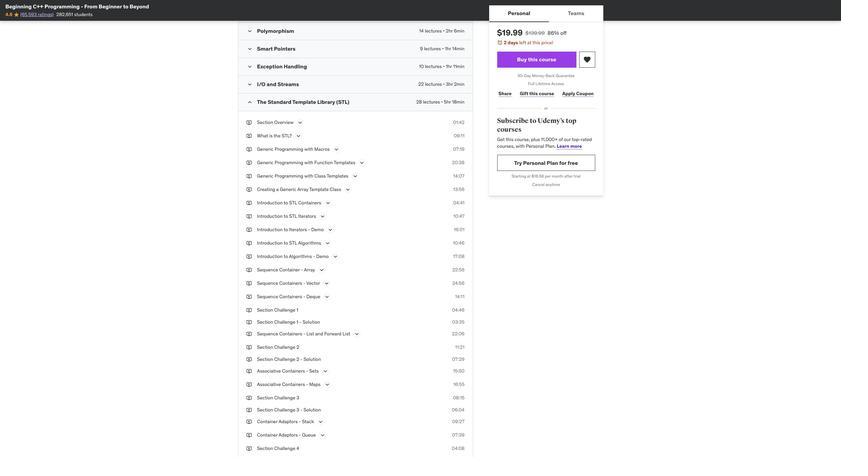 Task type: describe. For each thing, give the bounding box(es) containing it.
18min
[[452, 99, 465, 105]]

gift
[[520, 91, 528, 97]]

to left 'beyond'
[[123, 3, 128, 10]]

show lecture description image for generic programming with class templates
[[352, 173, 358, 180]]

containers down creating a generic array template class
[[298, 200, 321, 206]]

- left stack on the bottom of the page
[[299, 420, 301, 426]]

beginning c++ programming - from beginner to beyond
[[5, 3, 149, 10]]

03:35
[[452, 319, 465, 326]]

1 vertical spatial class
[[330, 187, 341, 193]]

1hr for smart pointers
[[445, 46, 451, 52]]

xsmall image for generic programming with function templates
[[246, 160, 252, 166]]

xsmall image for 10:46
[[246, 240, 252, 247]]

08:15
[[453, 396, 465, 402]]

- left "sets" at the left of the page
[[306, 369, 308, 375]]

show lecture description image for associative containers - maps
[[324, 382, 331, 389]]

plan.
[[545, 143, 556, 149]]

- left 'deque'
[[303, 294, 305, 300]]

generic programming with macros
[[257, 146, 330, 152]]

- up vector
[[313, 254, 315, 260]]

solution for section challenge 1 - solution
[[303, 319, 320, 326]]

section challenge 3 - solution
[[257, 408, 321, 414]]

subscribe
[[497, 117, 529, 125]]

days
[[508, 40, 518, 46]]

• for smart pointers
[[442, 46, 444, 52]]

- up "sequence containers - list and forward list"
[[299, 319, 301, 326]]

sequence for sequence containers - vector
[[257, 281, 278, 287]]

with inside get this course, plus 11,000+ of our top-rated courses, with personal plan.
[[516, 143, 525, 149]]

- left maps
[[306, 382, 308, 388]]

generic for generic programming with function templates
[[257, 160, 274, 166]]

rated
[[581, 137, 592, 143]]

1 vertical spatial iterators
[[289, 227, 307, 233]]

06:04
[[452, 408, 465, 414]]

show lecture description image for introduction to iterators - demo
[[327, 227, 334, 234]]

a
[[276, 187, 279, 193]]

- down introduction to algorithms - demo
[[301, 267, 303, 273]]

show lecture description image for what is the stl?
[[295, 133, 302, 140]]

10 xsmall image from the top
[[246, 319, 252, 326]]

sets
[[309, 369, 319, 375]]

personal inside get this course, plus 11,000+ of our top-rated courses, with personal plan.
[[526, 143, 544, 149]]

16:01
[[454, 227, 465, 233]]

28 lectures • 5hr 18min
[[416, 99, 465, 105]]

course for buy this course
[[539, 56, 556, 63]]

small image for polymorphism
[[246, 28, 253, 35]]

i/o and streams
[[257, 81, 299, 88]]

polymorphism
[[257, 28, 294, 34]]

introduction to stl algorithms
[[257, 240, 321, 246]]

$139.99
[[525, 30, 545, 36]]

streams
[[278, 81, 299, 88]]

to for introduction to iterators - demo
[[284, 227, 288, 233]]

0 vertical spatial at
[[527, 40, 532, 46]]

0 vertical spatial algorithms
[[298, 240, 321, 246]]

sequence containers - list and forward list
[[257, 331, 350, 337]]

4
[[296, 446, 299, 452]]

0 vertical spatial iterators
[[298, 214, 316, 220]]

starting at $16.58 per month after trial cancel anytime
[[512, 174, 581, 187]]

- up "students" at the left of page
[[81, 3, 83, 10]]

adaptors for queue
[[279, 433, 298, 439]]

6 xsmall image from the top
[[246, 308, 252, 314]]

left
[[519, 40, 526, 46]]

day
[[524, 73, 531, 78]]

to for introduction to stl containers
[[284, 200, 288, 206]]

show lecture description image for creating a generic array template class
[[345, 187, 351, 193]]

handling
[[284, 63, 307, 70]]

stl for iterators
[[289, 214, 297, 220]]

section for section challenge 2
[[257, 345, 273, 351]]

xsmall image for sequence containers - vector
[[246, 281, 252, 287]]

for
[[559, 160, 567, 166]]

0 vertical spatial container
[[279, 267, 300, 273]]

show lecture description image for introduction to algorithms - demo
[[332, 254, 339, 261]]

lectures for polymorphism
[[425, 28, 442, 34]]

gift this course link
[[518, 87, 556, 100]]

xsmall image for 04:41
[[246, 200, 252, 207]]

the
[[274, 133, 281, 139]]

exception handling
[[257, 63, 307, 70]]

show lecture description image for introduction to stl containers
[[325, 200, 331, 207]]

- up stack on the bottom of the page
[[300, 408, 302, 414]]

containers for list
[[279, 331, 302, 337]]

1 vertical spatial template
[[309, 187, 329, 193]]

2 for 11:21
[[296, 345, 299, 351]]

full
[[528, 81, 535, 86]]

14 lectures • 2hr 6min
[[419, 28, 465, 34]]

i/o
[[257, 81, 266, 88]]

09:27
[[452, 420, 465, 426]]

solution for section challenge 3 - solution
[[304, 408, 321, 414]]

what is the stl?
[[257, 133, 292, 139]]

22:06
[[452, 331, 465, 337]]

- down section challenge 1 - solution
[[303, 331, 305, 337]]

challenge for section challenge 2
[[274, 345, 295, 351]]

buy this course
[[517, 56, 556, 63]]

introduction for introduction to stl iterators
[[257, 214, 283, 220]]

to for introduction to stl algorithms
[[284, 240, 288, 246]]

• for the standard template library (stl)
[[441, 99, 443, 105]]

4.6
[[5, 12, 12, 18]]

xsmall image for 16:55
[[246, 382, 252, 389]]

tab list containing personal
[[489, 5, 603, 22]]

show lecture description image for sequence container - array
[[318, 267, 325, 274]]

challenge for section challenge 3 - solution
[[274, 408, 295, 414]]

to for subscribe to udemy's top courses
[[530, 117, 536, 125]]

28
[[416, 99, 422, 105]]

3hr
[[446, 81, 453, 87]]

xsmall image for associative containers - sets
[[246, 369, 252, 375]]

introduction to stl containers
[[257, 200, 321, 206]]

section for section challenge 1 - solution
[[257, 319, 273, 326]]

course for gift this course
[[539, 91, 554, 97]]

associative containers - sets
[[257, 369, 319, 375]]

learn more link
[[557, 143, 582, 149]]

2 for 07:29
[[296, 357, 299, 363]]

back
[[546, 73, 555, 78]]

section challenge 2 - solution
[[257, 357, 321, 363]]

sequence for sequence container - array
[[257, 267, 278, 273]]

from
[[84, 3, 97, 10]]

xsmall image for sequence containers - deque
[[246, 294, 252, 301]]

price!
[[541, 40, 553, 46]]

13:56
[[453, 187, 465, 193]]

container adaptors - stack
[[257, 420, 314, 426]]

3 xsmall image from the top
[[246, 187, 252, 193]]

get
[[497, 137, 505, 143]]

01:42
[[453, 120, 465, 126]]

students
[[74, 12, 93, 18]]

stl for algorithms
[[289, 240, 297, 246]]

xsmall image for introduction to algorithms - demo
[[246, 254, 252, 260]]

challenge for section challenge 4
[[274, 446, 295, 452]]

1hr for exception handling
[[446, 63, 452, 69]]

demo for introduction to iterators - demo
[[311, 227, 324, 233]]

xsmall image for 04:08
[[246, 446, 252, 453]]

programming for generic programming with class templates
[[275, 173, 303, 179]]

xsmall image for 11:21
[[246, 345, 252, 351]]

associative for associative containers - maps
[[257, 382, 281, 388]]

lectures for i/o and streams
[[425, 81, 442, 87]]

15:50
[[453, 369, 465, 375]]

introduction for introduction to stl containers
[[257, 200, 283, 206]]

to for introduction to stl iterators
[[284, 214, 288, 220]]

xsmall image for 01:42
[[246, 120, 252, 126]]

86%
[[548, 30, 559, 36]]

10 lectures • 1hr 11min
[[419, 63, 465, 69]]

stack
[[302, 420, 314, 426]]

programming up 282,651
[[44, 3, 80, 10]]

of
[[559, 137, 563, 143]]

templates for generic programming with class templates
[[327, 173, 348, 179]]

section for section overview
[[257, 120, 273, 126]]

associative for associative containers - sets
[[257, 369, 281, 375]]

9 lectures • 1hr 14min
[[420, 46, 465, 52]]

5hr
[[444, 99, 451, 105]]

share
[[499, 91, 512, 97]]

programming for generic programming with macros
[[275, 146, 303, 152]]

top-
[[572, 137, 581, 143]]

xsmall image for 07:39
[[246, 433, 252, 440]]

1 vertical spatial and
[[315, 331, 323, 337]]

small image for smart pointers
[[246, 46, 253, 52]]

section challenge 4
[[257, 446, 299, 452]]

trial
[[574, 174, 581, 179]]

09:11
[[454, 133, 465, 139]]

xsmall image for what is the stl?
[[246, 133, 252, 140]]

anytime
[[546, 182, 560, 187]]

off
[[560, 30, 567, 36]]

apply coupon
[[562, 91, 594, 97]]

access
[[551, 81, 564, 86]]

14:11
[[455, 294, 465, 300]]

xsmall image for sequence container - array
[[246, 267, 252, 274]]

this down $139.99
[[533, 40, 540, 46]]

introduction for introduction to algorithms - demo
[[257, 254, 283, 260]]



Task type: locate. For each thing, give the bounding box(es) containing it.
2 right alarm icon
[[504, 40, 507, 46]]

1 vertical spatial 2
[[296, 345, 299, 351]]

challenge down the section challenge 1
[[274, 319, 295, 326]]

6 xsmall image from the top
[[246, 254, 252, 260]]

sequence containers - deque
[[257, 294, 320, 300]]

3 xsmall image from the top
[[246, 160, 252, 166]]

with
[[516, 143, 525, 149], [304, 146, 313, 152], [304, 160, 313, 166], [304, 173, 313, 179]]

class
[[314, 173, 326, 179], [330, 187, 341, 193]]

2 xsmall image from the top
[[246, 146, 252, 153]]

personal up $19.99
[[508, 10, 530, 17]]

xsmall image for generic programming with macros
[[246, 146, 252, 153]]

1 small image from the top
[[246, 28, 253, 35]]

challenge up section challenge 3 - solution
[[274, 396, 295, 402]]

container for container adaptors - stack
[[257, 420, 278, 426]]

show lecture description image for sequence containers - list and forward list
[[354, 331, 360, 338]]

2 vertical spatial 2
[[296, 357, 299, 363]]

learn more
[[557, 143, 582, 149]]

programming up creating a generic array template class
[[275, 173, 303, 179]]

section challenge 3
[[257, 396, 299, 402]]

course inside buy this course 'button'
[[539, 56, 556, 63]]

small image for exception handling
[[246, 63, 253, 70]]

0 vertical spatial personal
[[508, 10, 530, 17]]

30-
[[518, 73, 524, 78]]

forward
[[324, 331, 341, 337]]

array up vector
[[304, 267, 315, 273]]

show lecture description image for sequence containers - vector
[[323, 281, 330, 287]]

1 vertical spatial associative
[[257, 382, 281, 388]]

xsmall image
[[246, 120, 252, 126], [246, 173, 252, 180], [246, 187, 252, 193], [246, 200, 252, 207], [246, 240, 252, 247], [246, 308, 252, 314], [246, 345, 252, 351], [246, 382, 252, 389], [246, 408, 252, 414], [246, 420, 252, 426], [246, 433, 252, 440], [246, 446, 252, 453]]

teams
[[568, 10, 584, 17]]

maps
[[309, 382, 321, 388]]

4 challenge from the top
[[274, 357, 295, 363]]

7 challenge from the top
[[274, 446, 295, 452]]

0 horizontal spatial list
[[306, 331, 314, 337]]

0 vertical spatial associative
[[257, 369, 281, 375]]

section
[[257, 120, 273, 126], [257, 308, 273, 314], [257, 319, 273, 326], [257, 345, 273, 351], [257, 357, 273, 363], [257, 396, 273, 402], [257, 408, 273, 414], [257, 446, 273, 452]]

personal inside try personal plan for free "link"
[[523, 160, 546, 166]]

9 xsmall image from the top
[[246, 408, 252, 414]]

stl up introduction to algorithms - demo
[[289, 240, 297, 246]]

1 vertical spatial 1
[[296, 319, 298, 326]]

0 vertical spatial 3
[[296, 396, 299, 402]]

introduction down introduction to stl containers
[[257, 214, 283, 220]]

3 introduction from the top
[[257, 227, 283, 233]]

0 vertical spatial stl
[[289, 200, 297, 206]]

0 vertical spatial demo
[[311, 227, 324, 233]]

• for i/o and streams
[[443, 81, 445, 87]]

10
[[419, 63, 424, 69]]

smart pointers
[[257, 45, 296, 52]]

7 section from the top
[[257, 408, 273, 414]]

show lecture description image for sequence containers - deque
[[324, 294, 330, 301]]

show lecture description image for container adaptors - stack
[[317, 420, 324, 426]]

section down section challenge 3
[[257, 408, 273, 414]]

4 sequence from the top
[[257, 331, 278, 337]]

lectures right 28
[[423, 99, 440, 105]]

templates down function
[[327, 173, 348, 179]]

1 vertical spatial container
[[257, 420, 278, 426]]

section down container adaptors - queue
[[257, 446, 273, 452]]

adaptors down container adaptors - stack
[[279, 433, 298, 439]]

section up section challenge 1 - solution
[[257, 308, 273, 314]]

4 small image from the top
[[246, 99, 253, 106]]

0 vertical spatial templates
[[334, 160, 355, 166]]

show lecture description image for introduction to stl algorithms
[[324, 240, 331, 247]]

2 down "sequence containers - list and forward list"
[[296, 345, 299, 351]]

1 vertical spatial array
[[304, 267, 315, 273]]

show lecture description image for generic programming with macros
[[333, 146, 340, 153]]

section challenge 2
[[257, 345, 299, 351]]

lectures right 22
[[425, 81, 442, 87]]

container for container adaptors - queue
[[257, 433, 278, 439]]

5 section from the top
[[257, 357, 273, 363]]

creating
[[257, 187, 275, 193]]

is
[[269, 133, 273, 139]]

$16.58
[[532, 174, 544, 179]]

programming down stl?
[[275, 146, 303, 152]]

1 vertical spatial 1hr
[[446, 63, 452, 69]]

container up container adaptors - queue
[[257, 420, 278, 426]]

wishlist image
[[583, 56, 591, 64]]

section for section challenge 3
[[257, 396, 273, 402]]

introduction down "introduction to iterators - demo"
[[257, 240, 283, 246]]

1 horizontal spatial and
[[315, 331, 323, 337]]

1 for section challenge 1 - solution
[[296, 319, 298, 326]]

-
[[81, 3, 83, 10], [308, 227, 310, 233], [313, 254, 315, 260], [301, 267, 303, 273], [303, 281, 305, 287], [303, 294, 305, 300], [299, 319, 301, 326], [303, 331, 305, 337], [300, 357, 302, 363], [306, 369, 308, 375], [306, 382, 308, 388], [300, 408, 302, 414], [299, 420, 301, 426], [299, 433, 301, 439]]

lectures for exception handling
[[425, 63, 442, 69]]

14
[[419, 28, 424, 34]]

macros
[[314, 146, 330, 152]]

1 stl from the top
[[289, 200, 297, 206]]

personal up $16.58
[[523, 160, 546, 166]]

beyond
[[130, 3, 149, 10]]

1 vertical spatial solution
[[303, 357, 321, 363]]

1 course from the top
[[539, 56, 556, 63]]

algorithms down introduction to stl algorithms
[[289, 254, 312, 260]]

0 horizontal spatial and
[[267, 81, 276, 88]]

6 challenge from the top
[[274, 408, 295, 414]]

14 xsmall image from the top
[[246, 396, 252, 402]]

2 3 from the top
[[296, 408, 299, 414]]

xsmall image for introduction to iterators - demo
[[246, 227, 252, 234]]

challenge
[[274, 308, 295, 314], [274, 319, 295, 326], [274, 345, 295, 351], [274, 357, 295, 363], [274, 396, 295, 402], [274, 408, 295, 414], [274, 446, 295, 452]]

after
[[564, 174, 573, 179]]

xsmall image for sequence containers - list and forward list
[[246, 331, 252, 338]]

associative up section challenge 3
[[257, 382, 281, 388]]

solution up stack on the bottom of the page
[[304, 408, 321, 414]]

- up introduction to stl algorithms
[[308, 227, 310, 233]]

introduction up sequence container - array
[[257, 254, 283, 260]]

xsmall image
[[246, 133, 252, 140], [246, 146, 252, 153], [246, 160, 252, 166], [246, 214, 252, 220], [246, 227, 252, 234], [246, 254, 252, 260], [246, 267, 252, 274], [246, 281, 252, 287], [246, 294, 252, 301], [246, 319, 252, 326], [246, 331, 252, 338], [246, 357, 252, 363], [246, 369, 252, 375], [246, 396, 252, 402]]

templates
[[334, 160, 355, 166], [327, 173, 348, 179]]

challenge left 4
[[274, 446, 295, 452]]

this for get
[[506, 137, 514, 143]]

1 1 from the top
[[296, 308, 298, 314]]

0 vertical spatial 1hr
[[445, 46, 451, 52]]

to down "introduction to iterators - demo"
[[284, 240, 288, 246]]

2min
[[454, 81, 465, 87]]

apply
[[562, 91, 575, 97]]

5 xsmall image from the top
[[246, 227, 252, 234]]

1 vertical spatial stl
[[289, 214, 297, 220]]

free
[[568, 160, 578, 166]]

teams button
[[549, 5, 603, 21]]

1 vertical spatial templates
[[327, 173, 348, 179]]

1 vertical spatial at
[[527, 174, 531, 179]]

this inside gift this course link
[[529, 91, 538, 97]]

introduction down introduction to stl iterators
[[257, 227, 283, 233]]

tab list
[[489, 5, 603, 22]]

at inside starting at $16.58 per month after trial cancel anytime
[[527, 174, 531, 179]]

1 for section challenge 1
[[296, 308, 298, 314]]

sequence container - array
[[257, 267, 315, 273]]

3 stl from the top
[[289, 240, 297, 246]]

1 introduction from the top
[[257, 200, 283, 206]]

cancel
[[532, 182, 545, 187]]

3 sequence from the top
[[257, 294, 278, 300]]

show lecture description image for generic programming with function templates
[[359, 160, 365, 167]]

container up section challenge 4
[[257, 433, 278, 439]]

0 vertical spatial 1
[[296, 308, 298, 314]]

to up introduction to stl iterators
[[284, 200, 288, 206]]

this right gift
[[529, 91, 538, 97]]

with for function
[[304, 160, 313, 166]]

section for section challenge 2 - solution
[[257, 357, 273, 363]]

1
[[296, 308, 298, 314], [296, 319, 298, 326]]

vector
[[306, 281, 320, 287]]

templates for generic programming with function templates
[[334, 160, 355, 166]]

show lecture description image for section overview
[[297, 120, 304, 126]]

3 small image from the top
[[246, 63, 253, 70]]

solution for section challenge 2 - solution
[[303, 357, 321, 363]]

the standard template library (stl)
[[257, 99, 349, 105]]

with down course,
[[516, 143, 525, 149]]

0 vertical spatial template
[[292, 99, 316, 105]]

adaptors for stack
[[279, 420, 298, 426]]

lectures right 9
[[424, 46, 441, 52]]

0 vertical spatial class
[[314, 173, 326, 179]]

22:56
[[452, 267, 465, 273]]

buy
[[517, 56, 527, 63]]

with for macros
[[304, 146, 313, 152]]

with down generic programming with function templates
[[304, 173, 313, 179]]

plus
[[531, 137, 540, 143]]

• left 3hr
[[443, 81, 445, 87]]

challenge up section challenge 1 - solution
[[274, 308, 295, 314]]

container
[[279, 267, 300, 273], [257, 420, 278, 426], [257, 433, 278, 439]]

challenge up container adaptors - stack
[[274, 408, 295, 414]]

challenge for section challenge 2 - solution
[[274, 357, 295, 363]]

course down lifetime on the right top of the page
[[539, 91, 554, 97]]

section up what
[[257, 120, 273, 126]]

stl?
[[282, 133, 292, 139]]

2 small image from the top
[[246, 46, 253, 52]]

beginning
[[5, 3, 32, 10]]

to up sequence container - array
[[284, 254, 288, 260]]

2 associative from the top
[[257, 382, 281, 388]]

personal down plus
[[526, 143, 544, 149]]

section challenge 1
[[257, 308, 298, 314]]

1 associative from the top
[[257, 369, 281, 375]]

lectures right '14' at top
[[425, 28, 442, 34]]

gift this course
[[520, 91, 554, 97]]

14:07
[[453, 173, 465, 179]]

demo
[[311, 227, 324, 233], [316, 254, 329, 260]]

1 vertical spatial personal
[[526, 143, 544, 149]]

programming for generic programming with function templates
[[275, 160, 303, 166]]

1 challenge from the top
[[274, 308, 295, 314]]

2 challenge from the top
[[274, 319, 295, 326]]

demo up introduction to stl algorithms
[[311, 227, 324, 233]]

lectures right the 10
[[425, 63, 442, 69]]

at right left
[[527, 40, 532, 46]]

2 adaptors from the top
[[279, 433, 298, 439]]

this inside get this course, plus 11,000+ of our top-rated courses, with personal plan.
[[506, 137, 514, 143]]

- left vector
[[303, 281, 305, 287]]

• for exception handling
[[443, 63, 445, 69]]

2 xsmall image from the top
[[246, 173, 252, 180]]

challenge for section challenge 1
[[274, 308, 295, 314]]

container up "sequence containers - vector"
[[279, 267, 300, 273]]

1 vertical spatial adaptors
[[279, 433, 298, 439]]

show lecture description image for introduction to stl iterators
[[319, 214, 326, 220]]

1hr left 11min
[[446, 63, 452, 69]]

containers up sequence containers - deque
[[279, 281, 302, 287]]

2 sequence from the top
[[257, 281, 278, 287]]

4 xsmall image from the top
[[246, 200, 252, 207]]

programming down generic programming with macros
[[275, 160, 303, 166]]

generic for generic programming with class templates
[[257, 173, 274, 179]]

6 section from the top
[[257, 396, 273, 402]]

sequence for sequence containers - deque
[[257, 294, 278, 300]]

c++
[[33, 3, 43, 10]]

solution up "sets" at the left of the page
[[303, 357, 321, 363]]

0 vertical spatial adaptors
[[279, 420, 298, 426]]

top
[[566, 117, 576, 125]]

9 xsmall image from the top
[[246, 294, 252, 301]]

1 vertical spatial demo
[[316, 254, 329, 260]]

templates right function
[[334, 160, 355, 166]]

plan
[[547, 160, 558, 166]]

11 xsmall image from the top
[[246, 433, 252, 440]]

2 vertical spatial container
[[257, 433, 278, 439]]

iterators up introduction to stl algorithms
[[289, 227, 307, 233]]

• left 5hr
[[441, 99, 443, 105]]

adaptors down section challenge 3 - solution
[[279, 420, 298, 426]]

coupon
[[576, 91, 594, 97]]

1 vertical spatial 3
[[296, 408, 299, 414]]

xsmall image for 06:04
[[246, 408, 252, 414]]

standard
[[268, 99, 291, 105]]

function
[[314, 160, 333, 166]]

at left $16.58
[[527, 174, 531, 179]]

containers down section challenge 2 - solution
[[282, 369, 305, 375]]

22
[[418, 81, 424, 87]]

exception
[[257, 63, 283, 70]]

12 xsmall image from the top
[[246, 446, 252, 453]]

at
[[527, 40, 532, 46], [527, 174, 531, 179]]

3
[[296, 396, 299, 402], [296, 408, 299, 414]]

alarm image
[[497, 40, 502, 45]]

10:47
[[453, 214, 465, 220]]

sequence
[[257, 267, 278, 273], [257, 281, 278, 287], [257, 294, 278, 300], [257, 331, 278, 337]]

array down generic programming with class templates
[[297, 187, 308, 193]]

0 horizontal spatial class
[[314, 173, 326, 179]]

sequence down sequence container - array
[[257, 281, 278, 287]]

282,651 students
[[56, 12, 93, 18]]

demo for introduction to algorithms - demo
[[316, 254, 329, 260]]

stl down creating a generic array template class
[[289, 200, 297, 206]]

3 for section challenge 3 - solution
[[296, 408, 299, 414]]

lectures for the standard template library (stl)
[[423, 99, 440, 105]]

3 section from the top
[[257, 319, 273, 326]]

0 vertical spatial solution
[[303, 319, 320, 326]]

10 xsmall image from the top
[[246, 420, 252, 426]]

to for introduction to algorithms - demo
[[284, 254, 288, 260]]

2hr
[[446, 28, 453, 34]]

11 xsmall image from the top
[[246, 331, 252, 338]]

introduction for introduction to stl algorithms
[[257, 240, 283, 246]]

this right buy
[[528, 56, 538, 63]]

7 xsmall image from the top
[[246, 345, 252, 351]]

introduction for introduction to iterators - demo
[[257, 227, 283, 233]]

- left queue
[[299, 433, 301, 439]]

1 vertical spatial algorithms
[[289, 254, 312, 260]]

containers for maps
[[282, 382, 305, 388]]

challenge for section challenge 1 - solution
[[274, 319, 295, 326]]

282,651
[[56, 12, 73, 18]]

template down generic programming with class templates
[[309, 187, 329, 193]]

1 sequence from the top
[[257, 267, 278, 273]]

solution up "sequence containers - list and forward list"
[[303, 319, 320, 326]]

get this course, plus 11,000+ of our top-rated courses, with personal plan.
[[497, 137, 592, 149]]

1 xsmall image from the top
[[246, 120, 252, 126]]

list left the forward
[[306, 331, 314, 337]]

5 xsmall image from the top
[[246, 240, 252, 247]]

8 xsmall image from the top
[[246, 382, 252, 389]]

1 section from the top
[[257, 120, 273, 126]]

16:55
[[453, 382, 465, 388]]

1 horizontal spatial list
[[343, 331, 350, 337]]

with up generic programming with class templates
[[304, 160, 313, 166]]

3 for section challenge 3
[[296, 396, 299, 402]]

04:41
[[453, 200, 465, 206]]

lectures
[[425, 28, 442, 34], [424, 46, 441, 52], [425, 63, 442, 69], [425, 81, 442, 87], [423, 99, 440, 105]]

- up associative containers - sets
[[300, 357, 302, 363]]

section for section challenge 1
[[257, 308, 273, 314]]

to down introduction to stl containers
[[284, 214, 288, 220]]

4 introduction from the top
[[257, 240, 283, 246]]

stl for containers
[[289, 200, 297, 206]]

iterators up "introduction to iterators - demo"
[[298, 214, 316, 220]]

20:38
[[452, 160, 465, 166]]

demo up vector
[[316, 254, 329, 260]]

0 vertical spatial and
[[267, 81, 276, 88]]

30-day money-back guarantee full lifetime access
[[518, 73, 575, 86]]

this inside buy this course 'button'
[[528, 56, 538, 63]]

containers down section challenge 1 - solution
[[279, 331, 302, 337]]

with left macros
[[304, 146, 313, 152]]

• for polymorphism
[[443, 28, 445, 34]]

2 vertical spatial personal
[[523, 160, 546, 166]]

small image
[[246, 28, 253, 35], [246, 46, 253, 52], [246, 63, 253, 70], [246, 99, 253, 106]]

more
[[570, 143, 582, 149]]

2 introduction from the top
[[257, 214, 283, 220]]

what
[[257, 133, 268, 139]]

4 xsmall image from the top
[[246, 214, 252, 220]]

1 3 from the top
[[296, 396, 299, 402]]

to down introduction to stl iterators
[[284, 227, 288, 233]]

show lecture description image
[[297, 120, 304, 126], [295, 133, 302, 140], [359, 160, 365, 167], [345, 187, 351, 193], [325, 200, 331, 207], [327, 227, 334, 234], [332, 254, 339, 261], [318, 267, 325, 274], [323, 281, 330, 287], [354, 331, 360, 338], [317, 420, 324, 426], [319, 433, 326, 440]]

sequence up section challenge 2
[[257, 331, 278, 337]]

show lecture description image
[[333, 146, 340, 153], [352, 173, 358, 180], [319, 214, 326, 220], [324, 240, 331, 247], [324, 294, 330, 301], [322, 369, 329, 375], [324, 382, 331, 389]]

money-
[[532, 73, 546, 78]]

5 challenge from the top
[[274, 396, 295, 402]]

try personal plan for free
[[514, 160, 578, 166]]

containers for vector
[[279, 281, 302, 287]]

stl up "introduction to iterators - demo"
[[289, 214, 297, 220]]

04:46
[[452, 308, 465, 314]]

10:46
[[453, 240, 465, 246]]

8 section from the top
[[257, 446, 273, 452]]

containers down "sequence containers - vector"
[[279, 294, 302, 300]]

section for section challenge 4
[[257, 446, 273, 452]]

xsmall image for introduction to stl iterators
[[246, 214, 252, 220]]

07:29
[[452, 357, 465, 363]]

0 vertical spatial array
[[297, 187, 308, 193]]

2 vertical spatial stl
[[289, 240, 297, 246]]

• left 14min
[[442, 46, 444, 52]]

lectures for smart pointers
[[424, 46, 441, 52]]

ratings)
[[38, 12, 54, 18]]

8 xsmall image from the top
[[246, 281, 252, 287]]

section overview
[[257, 120, 294, 126]]

personal inside personal button
[[508, 10, 530, 17]]

12 xsmall image from the top
[[246, 357, 252, 363]]

1 xsmall image from the top
[[246, 133, 252, 140]]

2 section from the top
[[257, 308, 273, 314]]

course inside gift this course link
[[539, 91, 554, 97]]

and right i/o
[[267, 81, 276, 88]]

1 up "sequence containers - list and forward list"
[[296, 319, 298, 326]]

sequence containers - vector
[[257, 281, 320, 287]]

small image
[[246, 81, 253, 88]]

iterators
[[298, 214, 316, 220], [289, 227, 307, 233]]

1 list from the left
[[306, 331, 314, 337]]

with for class
[[304, 173, 313, 179]]

section for section challenge 3 - solution
[[257, 408, 273, 414]]

pointers
[[274, 45, 296, 52]]

this up courses,
[[506, 137, 514, 143]]

• left 11min
[[443, 63, 445, 69]]

1 up section challenge 1 - solution
[[296, 308, 298, 314]]

4 section from the top
[[257, 345, 273, 351]]

challenge for section challenge 3
[[274, 396, 295, 402]]

and left the forward
[[315, 331, 323, 337]]

7 xsmall image from the top
[[246, 267, 252, 274]]

xsmall image for 14:07
[[246, 173, 252, 180]]

3 challenge from the top
[[274, 345, 295, 351]]

1 vertical spatial course
[[539, 91, 554, 97]]

2 course from the top
[[539, 91, 554, 97]]

section challenge 1 - solution
[[257, 319, 320, 326]]

13 xsmall image from the top
[[246, 369, 252, 375]]

associative down section challenge 2 - solution
[[257, 369, 281, 375]]

2 stl from the top
[[289, 214, 297, 220]]

1hr left 14min
[[445, 46, 451, 52]]

5 introduction from the top
[[257, 254, 283, 260]]

algorithms up introduction to algorithms - demo
[[298, 240, 321, 246]]

1 adaptors from the top
[[279, 420, 298, 426]]

containers for sets
[[282, 369, 305, 375]]

2 list from the left
[[343, 331, 350, 337]]

0 vertical spatial 2
[[504, 40, 507, 46]]

to inside subscribe to udemy's top courses
[[530, 117, 536, 125]]

beginner
[[99, 3, 122, 10]]

show lecture description image for container adaptors - queue
[[319, 433, 326, 440]]

2 1 from the top
[[296, 319, 298, 326]]

sequence up "sequence containers - vector"
[[257, 267, 278, 273]]

creating a generic array template class
[[257, 187, 341, 193]]

2 vertical spatial solution
[[304, 408, 321, 414]]

show lecture description image for associative containers - sets
[[322, 369, 329, 375]]

1 horizontal spatial class
[[330, 187, 341, 193]]

small image left polymorphism
[[246, 28, 253, 35]]

and
[[267, 81, 276, 88], [315, 331, 323, 337]]

0 vertical spatial course
[[539, 56, 556, 63]]

challenge up associative containers - sets
[[274, 357, 295, 363]]

section down the section challenge 1
[[257, 319, 273, 326]]



Task type: vqa. For each thing, say whether or not it's contained in the screenshot.
(33)
no



